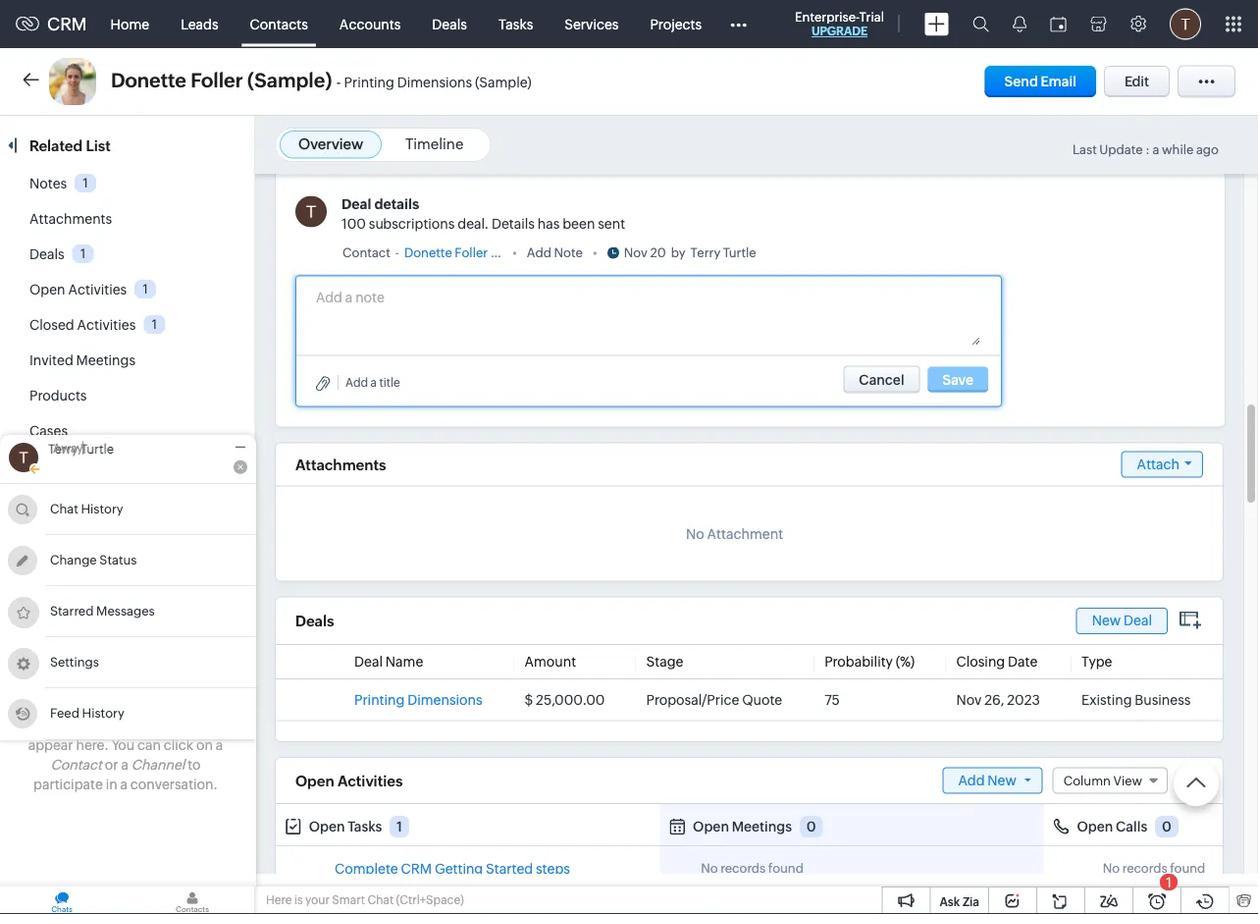 Task type: describe. For each thing, give the bounding box(es) containing it.
activities for closed activities 'link'
[[77, 317, 136, 333]]

the conversations you have with people and teams will appear here. you can click on a contact or a channel
[[28, 698, 223, 773]]

click
[[164, 737, 194, 753]]

upgrade
[[812, 25, 868, 38]]

is
[[294, 894, 303, 907]]

1 vertical spatial deal
[[1124, 613, 1153, 629]]

1 horizontal spatial turtle
[[724, 246, 757, 261]]

by
[[671, 246, 686, 261]]

0 vertical spatial related
[[29, 137, 83, 154]]

conversations
[[64, 698, 154, 714]]

open activities link
[[29, 282, 127, 298]]

related list
[[29, 137, 114, 154]]

amount link
[[525, 654, 577, 670]]

1 horizontal spatial tasks
[[499, 16, 533, 32]]

invoices
[[29, 600, 82, 616]]

a inside to participate in a conversation.
[[120, 777, 128, 792]]

profile image
[[1170, 8, 1202, 40]]

sales orders link
[[29, 494, 110, 510]]

sales orders
[[29, 494, 110, 510]]

nov 26, 2023
[[957, 692, 1041, 708]]

1 vertical spatial related
[[64, 741, 112, 757]]

been
[[563, 216, 595, 232]]

enterprise-
[[795, 9, 860, 24]]

$ 25,000.00
[[525, 692, 605, 708]]

business
[[1135, 692, 1192, 708]]

0 vertical spatial new
[[1093, 613, 1122, 629]]

accounts link
[[324, 0, 417, 48]]

1 horizontal spatial contacts
[[250, 16, 308, 32]]

1 horizontal spatial foller
[[455, 246, 488, 261]]

1 vertical spatial open activities
[[296, 773, 403, 790]]

contact - donette foller (sample)
[[343, 246, 543, 261]]

add new
[[959, 773, 1017, 789]]

printing inside donette foller (sample) - printing dimensions (sample)
[[344, 75, 395, 90]]

leads link
[[165, 0, 234, 48]]

invoices link
[[29, 600, 82, 616]]

probability
[[825, 654, 893, 670]]

home
[[111, 16, 149, 32]]

(sample) down details
[[491, 246, 543, 261]]

history for feed history
[[82, 706, 124, 721]]

no records found for calls
[[1103, 862, 1206, 876]]

your
[[305, 894, 330, 907]]

email
[[1041, 74, 1077, 89]]

proposal/price quote
[[647, 692, 783, 708]]

1 for open activities
[[143, 282, 148, 296]]

1 for closed activities
[[152, 317, 157, 332]]

history for chat history
[[81, 501, 123, 516]]

a right on
[[216, 737, 223, 753]]

projects
[[651, 16, 702, 32]]

the
[[38, 698, 62, 714]]

found for open meetings
[[769, 862, 804, 876]]

100
[[342, 216, 366, 232]]

have
[[183, 698, 213, 714]]

closing date link
[[957, 654, 1038, 670]]

teams
[[147, 718, 186, 734]]

1 vertical spatial -
[[396, 246, 400, 261]]

probability (%) link
[[825, 654, 915, 670]]

products
[[29, 388, 87, 404]]

crm link
[[16, 14, 87, 34]]

Column View field
[[1053, 768, 1169, 794]]

1 vertical spatial dimensions
[[408, 692, 483, 708]]

name
[[386, 654, 424, 670]]

started
[[486, 862, 533, 877]]

contacts link
[[234, 0, 324, 48]]

found for open calls
[[1171, 862, 1206, 876]]

appear
[[28, 737, 73, 753]]

1 horizontal spatial donette
[[404, 246, 452, 261]]

1 horizontal spatial deals link
[[417, 0, 483, 48]]

0 horizontal spatial attachments
[[29, 211, 112, 227]]

records for meetings
[[721, 862, 766, 876]]

- inside donette foller (sample) - printing dimensions (sample)
[[337, 74, 341, 91]]

nov for nov 20
[[624, 246, 648, 261]]

1 vertical spatial attachments
[[296, 456, 386, 474]]

open calls
[[1078, 819, 1148, 835]]

$
[[525, 692, 533, 708]]

feed
[[50, 706, 79, 721]]

1 for notes
[[83, 176, 88, 190]]

on
[[196, 737, 213, 753]]

enterprise-trial upgrade
[[795, 9, 885, 38]]

1 for deals
[[80, 246, 86, 261]]

1 horizontal spatial contact
[[343, 246, 391, 261]]

to participate in a conversation.
[[33, 757, 218, 792]]

feed history
[[50, 706, 124, 721]]

1 vertical spatial deals link
[[29, 246, 64, 262]]

edit button
[[1105, 66, 1170, 97]]

nov 20
[[624, 246, 666, 261]]

add note link
[[527, 244, 583, 263]]

add a title
[[346, 377, 400, 390]]

services link
[[549, 0, 635, 48]]

search element
[[961, 0, 1002, 48]]

stage
[[647, 654, 684, 670]]

no records found for meetings
[[701, 862, 804, 876]]

no left attachment
[[686, 526, 705, 542]]

starred messages
[[50, 603, 155, 618]]

calls
[[1117, 819, 1148, 835]]

channel
[[131, 757, 185, 773]]

add for add a title
[[346, 377, 368, 390]]

amount
[[525, 654, 577, 670]]

0 horizontal spatial turtle
[[81, 442, 114, 457]]

leads
[[181, 16, 219, 32]]

steps
[[536, 862, 570, 877]]

1 vertical spatial list
[[115, 741, 137, 757]]

0 vertical spatial chat
[[50, 501, 78, 516]]

here.
[[76, 737, 109, 753]]

reporting
[[29, 706, 94, 722]]

signals element
[[1002, 0, 1039, 48]]

invited meetings link
[[29, 353, 136, 368]]

attachments link
[[29, 211, 112, 227]]

printing dimensions
[[354, 692, 483, 708]]

by terry turtle
[[671, 246, 757, 261]]

donette foller (sample) - printing dimensions (sample)
[[111, 69, 532, 92]]

0 horizontal spatial terry
[[48, 442, 78, 457]]

closed activities
[[29, 317, 136, 333]]

2 vertical spatial activities
[[338, 773, 403, 790]]

to
[[188, 757, 201, 773]]

Other Modules field
[[718, 8, 760, 40]]

orders for purchase orders
[[91, 529, 135, 545]]

starred
[[50, 603, 94, 618]]

records for calls
[[1123, 862, 1168, 876]]

quotes link
[[29, 459, 76, 474]]

services
[[565, 16, 619, 32]]

printing dimensions (sample) link
[[344, 74, 532, 91]]

accounts
[[340, 16, 401, 32]]

with
[[41, 718, 69, 734]]

calendar image
[[1051, 16, 1067, 32]]

deal for deal name
[[354, 654, 383, 670]]

and
[[119, 718, 144, 734]]

(sample) down contacts link
[[247, 69, 332, 92]]

cases link
[[29, 423, 68, 439]]

smart
[[332, 894, 365, 907]]



Task type: vqa. For each thing, say whether or not it's contained in the screenshot.
The Foller to the bottom
yes



Task type: locate. For each thing, give the bounding box(es) containing it.
2 no records found from the left
[[1103, 862, 1206, 876]]

stage link
[[647, 654, 684, 670]]

0 vertical spatial printing
[[344, 75, 395, 90]]

(sample) inside donette foller (sample) - printing dimensions (sample)
[[475, 75, 532, 90]]

deal inside the deal details 100 subscriptions deal. details has been sent
[[342, 196, 372, 212]]

0 vertical spatial open activities
[[29, 282, 127, 298]]

no down open calls
[[1103, 862, 1120, 876]]

contacts up you at left bottom
[[96, 706, 154, 722]]

0 horizontal spatial contacts
[[96, 706, 154, 722]]

1 vertical spatial new
[[988, 773, 1017, 789]]

or
[[105, 757, 118, 773]]

add for add new
[[959, 773, 985, 789]]

None text field
[[48, 435, 236, 482]]

0 horizontal spatial nov
[[624, 246, 648, 261]]

here
[[266, 894, 292, 907]]

new up "type"
[[1093, 613, 1122, 629]]

send
[[1005, 74, 1039, 89]]

probability (%)
[[825, 654, 915, 670]]

getting
[[435, 862, 483, 877]]

signals image
[[1013, 16, 1027, 32]]

1 horizontal spatial new
[[1093, 613, 1122, 629]]

0 horizontal spatial deals link
[[29, 246, 64, 262]]

deals link down attachments link
[[29, 246, 64, 262]]

1 horizontal spatial deals
[[296, 613, 334, 630]]

nov for nov 26, 2023
[[957, 692, 982, 708]]

nov left the '26,'
[[957, 692, 982, 708]]

terry up quotes
[[48, 442, 78, 457]]

activities
[[68, 282, 127, 298], [77, 317, 136, 333], [338, 773, 403, 790]]

1 vertical spatial chat
[[368, 894, 394, 907]]

activities up closed activities 'link'
[[68, 282, 127, 298]]

nov left the '20'
[[624, 246, 648, 261]]

meetings for invited meetings
[[76, 353, 136, 368]]

- up overview
[[337, 74, 341, 91]]

2 0 from the left
[[1163, 819, 1172, 835]]

chat right smart
[[368, 894, 394, 907]]

printing down deal name link
[[354, 692, 405, 708]]

0 horizontal spatial 0
[[807, 819, 817, 835]]

invited
[[29, 353, 73, 368]]

emails
[[29, 565, 71, 580]]

1 horizontal spatial no records found
[[1103, 862, 1206, 876]]

0 horizontal spatial contact
[[50, 757, 102, 773]]

• right "note"
[[593, 246, 598, 261]]

activities up the invited meetings
[[77, 317, 136, 333]]

add for add related list
[[34, 741, 61, 757]]

1 vertical spatial donette
[[404, 246, 452, 261]]

foller down deal.
[[455, 246, 488, 261]]

0 horizontal spatial open activities
[[29, 282, 127, 298]]

deal left name
[[354, 654, 383, 670]]

2 horizontal spatial deals
[[432, 16, 467, 32]]

orders up status
[[91, 529, 135, 545]]

1 vertical spatial orders
[[91, 529, 135, 545]]

deal details 100 subscriptions deal. details has been sent
[[342, 196, 626, 232]]

zia
[[963, 895, 980, 908]]

1 horizontal spatial list
[[115, 741, 137, 757]]

1 vertical spatial nov
[[957, 692, 982, 708]]

1 vertical spatial tasks
[[348, 819, 382, 835]]

0 vertical spatial orders
[[66, 494, 110, 510]]

deal up existing business at the bottom of the page
[[1124, 613, 1153, 629]]

:
[[1146, 142, 1151, 157]]

0 horizontal spatial meetings
[[76, 353, 136, 368]]

purchase orders link
[[29, 529, 135, 545]]

complete crm getting started steps
[[335, 862, 570, 877]]

dimensions inside donette foller (sample) - printing dimensions (sample)
[[397, 75, 472, 90]]

purchase
[[29, 529, 88, 545]]

donette down subscriptions at the top left of the page
[[404, 246, 452, 261]]

social
[[29, 671, 68, 686]]

reporting contacts
[[29, 706, 154, 722]]

1 • from the left
[[512, 246, 517, 261]]

0 vertical spatial meetings
[[76, 353, 136, 368]]

no records found
[[701, 862, 804, 876], [1103, 862, 1206, 876]]

existing
[[1082, 692, 1133, 708]]

0 right open meetings
[[807, 819, 817, 835]]

1 horizontal spatial •
[[593, 246, 598, 261]]

no for open calls
[[1103, 862, 1120, 876]]

donette
[[111, 69, 186, 92], [404, 246, 452, 261]]

open meetings
[[693, 819, 792, 835]]

contact inside the conversations you have with people and teams will appear here. you can click on a contact or a channel
[[50, 757, 102, 773]]

0 right calls
[[1163, 819, 1172, 835]]

1 vertical spatial contacts
[[96, 706, 154, 722]]

terry turtle
[[48, 442, 114, 457]]

- down subscriptions at the top left of the page
[[396, 246, 400, 261]]

1 horizontal spatial chat
[[368, 894, 394, 907]]

tasks up complete
[[348, 819, 382, 835]]

1 vertical spatial meetings
[[732, 819, 792, 835]]

1 vertical spatial crm
[[401, 862, 432, 877]]

foller
[[191, 69, 243, 92], [455, 246, 488, 261]]

0 vertical spatial dimensions
[[397, 75, 472, 90]]

0 horizontal spatial chat
[[50, 501, 78, 516]]

no down open meetings
[[701, 862, 719, 876]]

2 vertical spatial deals
[[296, 613, 334, 630]]

1 horizontal spatial attachments
[[296, 456, 386, 474]]

attachment
[[708, 526, 784, 542]]

products link
[[29, 388, 87, 404]]

overview link
[[299, 136, 363, 153]]

1 vertical spatial turtle
[[81, 442, 114, 457]]

attachments down add a title
[[296, 456, 386, 474]]

1 horizontal spatial terry
[[691, 246, 721, 261]]

None button
[[844, 366, 921, 394]]

0 vertical spatial donette
[[111, 69, 186, 92]]

projects link
[[635, 0, 718, 48]]

existing business
[[1082, 692, 1192, 708]]

no records found down open meetings
[[701, 862, 804, 876]]

contact down '100'
[[343, 246, 391, 261]]

notes
[[29, 176, 67, 191]]

closing date
[[957, 654, 1038, 670]]

add down the '26,'
[[959, 773, 985, 789]]

terry right by
[[691, 246, 721, 261]]

profile element
[[1159, 0, 1214, 48]]

title
[[379, 377, 400, 390]]

related up notes
[[29, 137, 83, 154]]

quotes
[[29, 459, 76, 474]]

ask zia
[[940, 895, 980, 908]]

0 vertical spatial activities
[[68, 282, 127, 298]]

printing down accounts
[[344, 75, 395, 90]]

dimensions down name
[[408, 692, 483, 708]]

closed activities link
[[29, 317, 136, 333]]

a right 'in'
[[120, 777, 128, 792]]

deal up '100'
[[342, 196, 372, 212]]

note
[[554, 246, 583, 261]]

0 vertical spatial deals link
[[417, 0, 483, 48]]

0 vertical spatial contacts
[[250, 16, 308, 32]]

deal
[[342, 196, 372, 212], [1124, 613, 1153, 629], [354, 654, 383, 670]]

records down calls
[[1123, 862, 1168, 876]]

deal name
[[354, 654, 424, 670]]

0 horizontal spatial -
[[337, 74, 341, 91]]

add related list
[[34, 741, 137, 757]]

0 for meetings
[[807, 819, 817, 835]]

0 horizontal spatial found
[[769, 862, 804, 876]]

create menu element
[[913, 0, 961, 48]]

1 0 from the left
[[807, 819, 817, 835]]

create menu image
[[925, 12, 950, 36]]

search image
[[973, 16, 990, 32]]

open activities up open tasks at the bottom left of page
[[296, 773, 403, 790]]

0 vertical spatial deals
[[432, 16, 467, 32]]

a left title
[[371, 377, 377, 390]]

no for open meetings
[[701, 862, 719, 876]]

Search Contacts & Chats text field
[[27, 484, 232, 515]]

related down people
[[64, 741, 112, 757]]

history
[[81, 501, 123, 516], [82, 706, 124, 721]]

2 • from the left
[[593, 246, 598, 261]]

0 horizontal spatial tasks
[[348, 819, 382, 835]]

timeline
[[406, 136, 464, 153]]

0 for calls
[[1163, 819, 1172, 835]]

0 vertical spatial attachments
[[29, 211, 112, 227]]

tasks left services link
[[499, 16, 533, 32]]

0 horizontal spatial donette
[[111, 69, 186, 92]]

0 vertical spatial contact
[[343, 246, 391, 261]]

•
[[512, 246, 517, 261], [593, 246, 598, 261]]

ago
[[1197, 142, 1220, 157]]

0 horizontal spatial foller
[[191, 69, 243, 92]]

activities up open tasks at the bottom left of page
[[338, 773, 403, 790]]

a right :
[[1153, 142, 1160, 157]]

1 vertical spatial history
[[82, 706, 124, 721]]

1 found from the left
[[769, 862, 804, 876]]

0 vertical spatial deal
[[342, 196, 372, 212]]

update
[[1100, 142, 1144, 157]]

column view
[[1064, 774, 1143, 789]]

column
[[1064, 774, 1111, 789]]

subscriptions
[[369, 216, 455, 232]]

no records found down calls
[[1103, 862, 1206, 876]]

0 vertical spatial crm
[[47, 14, 87, 34]]

proposal/price
[[647, 692, 740, 708]]

new
[[1093, 613, 1122, 629], [988, 773, 1017, 789]]

1 vertical spatial printing
[[354, 692, 405, 708]]

deal.
[[458, 216, 489, 232]]

tasks link
[[483, 0, 549, 48]]

records down open meetings
[[721, 862, 766, 876]]

1 horizontal spatial 0
[[1163, 819, 1172, 835]]

crm left home link
[[47, 14, 87, 34]]

contact up participate
[[50, 757, 102, 773]]

Add a note text field
[[316, 287, 981, 346]]

type link
[[1082, 654, 1113, 670]]

contacts image
[[131, 887, 254, 914]]

open activities
[[29, 282, 127, 298], [296, 773, 403, 790]]

1 horizontal spatial found
[[1171, 862, 1206, 876]]

0 vertical spatial history
[[81, 501, 123, 516]]

has
[[538, 216, 560, 232]]

add left title
[[346, 377, 368, 390]]

closing
[[957, 654, 1006, 670]]

0 horizontal spatial records
[[721, 862, 766, 876]]

0 horizontal spatial new
[[988, 773, 1017, 789]]

1 no records found from the left
[[701, 862, 804, 876]]

attach
[[1138, 457, 1180, 472]]

list left can
[[115, 741, 137, 757]]

orders up purchase orders
[[66, 494, 110, 510]]

0 vertical spatial list
[[86, 137, 111, 154]]

related
[[29, 137, 83, 154], [64, 741, 112, 757]]

donette down home link
[[111, 69, 186, 92]]

(ctrl+space)
[[396, 894, 464, 907]]

will
[[188, 718, 210, 734]]

links
[[29, 792, 66, 810]]

foller down leads
[[191, 69, 243, 92]]

0 horizontal spatial •
[[512, 246, 517, 261]]

meetings for open meetings
[[732, 819, 792, 835]]

contacts up donette foller (sample) - printing dimensions (sample)
[[250, 16, 308, 32]]

0 horizontal spatial no records found
[[701, 862, 804, 876]]

0 vertical spatial tasks
[[499, 16, 533, 32]]

0 vertical spatial -
[[337, 74, 341, 91]]

1 vertical spatial terry
[[48, 442, 78, 457]]

invited meetings
[[29, 353, 136, 368]]

(sample) down tasks link
[[475, 75, 532, 90]]

1 records from the left
[[721, 862, 766, 876]]

reporting contacts link
[[29, 706, 154, 722]]

deal name link
[[354, 654, 424, 670]]

2 found from the left
[[1171, 862, 1206, 876]]

0 vertical spatial terry
[[691, 246, 721, 261]]

open tasks
[[309, 819, 382, 835]]

1 horizontal spatial records
[[1123, 862, 1168, 876]]

(%)
[[896, 654, 915, 670]]

orders for sales orders
[[66, 494, 110, 510]]

1 horizontal spatial crm
[[401, 862, 432, 877]]

crm up (ctrl+space)
[[401, 862, 432, 877]]

you
[[112, 737, 135, 753]]

tasks
[[499, 16, 533, 32], [348, 819, 382, 835]]

0 vertical spatial foller
[[191, 69, 243, 92]]

2 vertical spatial deal
[[354, 654, 383, 670]]

home link
[[95, 0, 165, 48]]

0 horizontal spatial deals
[[29, 246, 64, 262]]

while
[[1163, 142, 1194, 157]]

date
[[1009, 654, 1038, 670]]

add down with
[[34, 741, 61, 757]]

1 vertical spatial contact
[[50, 757, 102, 773]]

1 vertical spatial activities
[[77, 317, 136, 333]]

attachments down notes
[[29, 211, 112, 227]]

view
[[1114, 774, 1143, 789]]

26,
[[985, 692, 1005, 708]]

1 vertical spatial foller
[[455, 246, 488, 261]]

dimensions up 'timeline'
[[397, 75, 472, 90]]

settings
[[50, 654, 99, 669]]

activities for open activities link
[[68, 282, 127, 298]]

attach link
[[1122, 452, 1204, 478]]

chat history
[[50, 501, 123, 516]]

deals
[[432, 16, 467, 32], [29, 246, 64, 262], [296, 613, 334, 630]]

0 vertical spatial turtle
[[724, 246, 757, 261]]

list up attachments link
[[86, 137, 111, 154]]

2 records from the left
[[1123, 862, 1168, 876]]

add left "note"
[[527, 246, 552, 261]]

1 vertical spatial deals
[[29, 246, 64, 262]]

-
[[337, 74, 341, 91], [396, 246, 400, 261]]

deal for deal details 100 subscriptions deal. details has been sent
[[342, 196, 372, 212]]

chat up purchase
[[50, 501, 78, 516]]

0 horizontal spatial list
[[86, 137, 111, 154]]

open activities up closed activities
[[29, 282, 127, 298]]

new down nov 26, 2023
[[988, 773, 1017, 789]]

1 horizontal spatial meetings
[[732, 819, 792, 835]]

a right or
[[121, 757, 129, 773]]

1 horizontal spatial open activities
[[296, 773, 403, 790]]

0 vertical spatial nov
[[624, 246, 648, 261]]

chats image
[[0, 887, 124, 914]]

0 horizontal spatial crm
[[47, 14, 87, 34]]

1 horizontal spatial nov
[[957, 692, 982, 708]]

deals link up printing dimensions (sample) link
[[417, 0, 483, 48]]

• down details
[[512, 246, 517, 261]]

1 horizontal spatial -
[[396, 246, 400, 261]]



